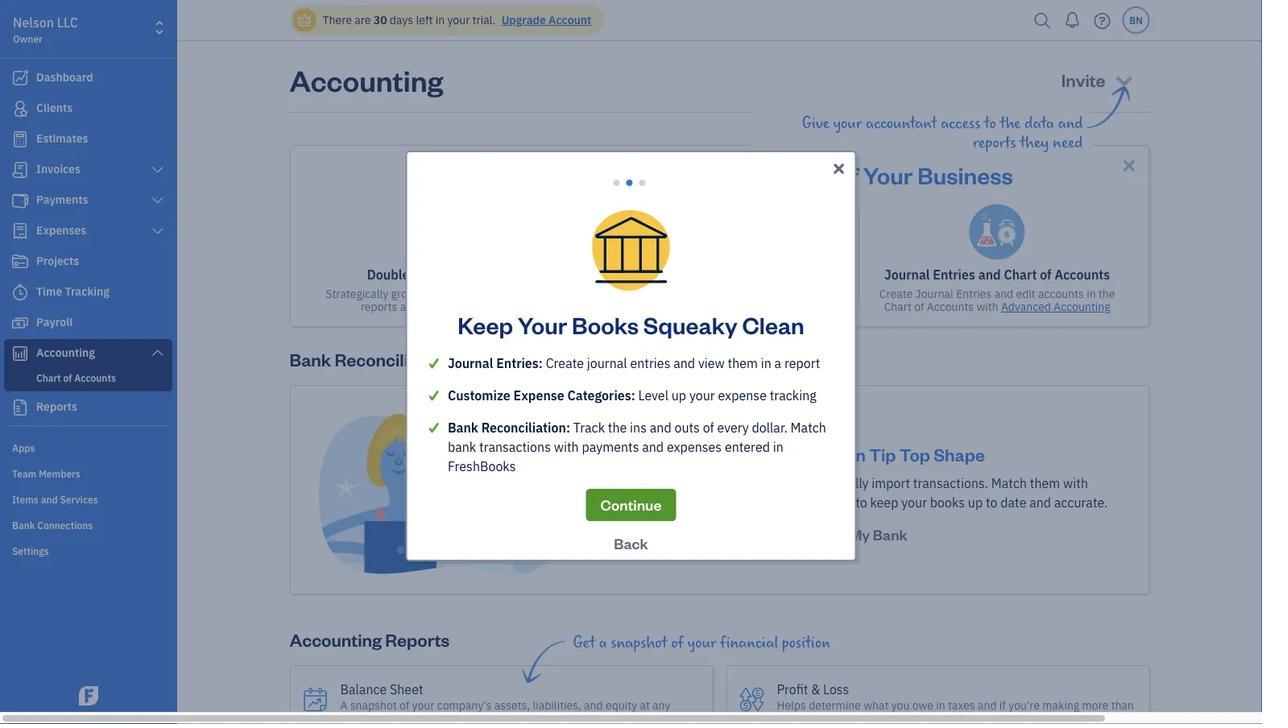 Task type: locate. For each thing, give the bounding box(es) containing it.
1 vertical spatial books
[[798, 443, 848, 466]]

1 horizontal spatial chart
[[1004, 266, 1037, 283]]

the inside the track the ins and outs of every dollar. match bank transactions with payments and expenses entered in freshbooks
[[608, 419, 627, 436]]

upgrade account link
[[499, 12, 592, 27]]

in down dollar.
[[773, 439, 784, 456]]

your inside dialog
[[690, 387, 715, 404]]

1 vertical spatial get
[[573, 634, 595, 652]]

books inside match bank transactions to keep your books squeaky clean.
[[801, 286, 831, 301]]

1 vertical spatial journal
[[916, 286, 954, 301]]

more for bank reconciliation
[[762, 299, 787, 314]]

0 vertical spatial bank reconciliation
[[661, 266, 779, 283]]

0 horizontal spatial keep
[[458, 309, 513, 340]]

2 horizontal spatial your
[[864, 160, 913, 190]]

timer image
[[10, 284, 30, 301]]

back
[[614, 534, 648, 553]]

your inside match bank transactions to keep your books squeaky clean.
[[776, 286, 798, 301]]

match up date
[[992, 475, 1027, 492]]

accounting reports
[[290, 628, 450, 651]]

1 horizontal spatial learn
[[731, 299, 759, 314]]

1 vertical spatial check image
[[427, 418, 448, 438]]

settings image
[[12, 544, 172, 557]]

books
[[801, 286, 831, 301], [931, 494, 965, 511]]

0 vertical spatial books
[[801, 286, 831, 301]]

0 horizontal spatial your
[[518, 309, 568, 340]]

transactions inside match bank transactions to keep your books squeaky clean.
[[670, 286, 733, 301]]

1 vertical spatial expenses
[[666, 494, 721, 511]]

get for get direct line of sight into the health of your business
[[426, 160, 466, 190]]

connect
[[616, 475, 664, 492], [790, 525, 847, 544]]

match inside connect your bank account to automatically import transactions. match them with income and expenses tracked in freshbooks to keep your books up to date and accurate.
[[992, 475, 1027, 492]]

and inside 'create journal entries and edit accounts in the chart of accounts with'
[[995, 286, 1014, 301]]

0 vertical spatial transactions
[[670, 286, 733, 301]]

0 horizontal spatial freshbooks
[[448, 458, 516, 475]]

1 horizontal spatial the
[[723, 160, 758, 190]]

accounts
[[1055, 266, 1111, 283], [927, 299, 974, 314]]

in inside balance sheet a snapshot of your company's assets, liabilities, and equity at any given point in time
[[399, 711, 408, 724]]

in left tip
[[852, 443, 866, 466]]

1 vertical spatial keep
[[871, 494, 899, 511]]

0 horizontal spatial bank reconciliation
[[290, 348, 449, 371]]

0 horizontal spatial the
[[608, 419, 627, 436]]

connect inside connect your bank account to automatically import transactions. match them with income and expenses tracked in freshbooks to keep your books up to date and accurate.
[[616, 475, 664, 492]]

0 vertical spatial bank
[[643, 286, 667, 301]]

and up 'create journal entries and edit accounts in the chart of accounts with' on the top of the page
[[979, 266, 1001, 283]]

learn more for bank reconciliation
[[731, 299, 787, 314]]

0 vertical spatial match
[[609, 286, 640, 301]]

keep up clean
[[748, 286, 773, 301]]

1 horizontal spatial freshbooks
[[785, 494, 853, 511]]

balance sheet a snapshot of your company's assets, liabilities, and equity at any given point in time
[[340, 681, 671, 724]]

you
[[892, 698, 910, 713]]

in right 'accounts'
[[1087, 286, 1096, 301]]

1 horizontal spatial keep
[[871, 494, 899, 511]]

1 vertical spatial match
[[791, 419, 827, 436]]

connect for your
[[616, 475, 664, 492]]

transactions
[[670, 286, 733, 301], [479, 439, 551, 456]]

payment image
[[10, 193, 30, 209]]

up
[[672, 387, 687, 404], [968, 494, 983, 511]]

snapshot up at
[[611, 634, 668, 652]]

entries up 'create journal entries and edit accounts in the chart of accounts with' on the top of the page
[[933, 266, 976, 283]]

0 vertical spatial entries
[[933, 266, 976, 283]]

0 horizontal spatial chart
[[884, 299, 912, 314]]

1 vertical spatial your
[[518, 309, 568, 340]]

bank left account
[[695, 475, 724, 492]]

money image
[[10, 315, 30, 331]]

in left the time
[[399, 711, 408, 724]]

expenses inside the track the ins and outs of every dollar. match bank transactions with payments and expenses entered in freshbooks
[[667, 439, 722, 456]]

your down import
[[902, 494, 927, 511]]

journal
[[885, 266, 930, 283], [916, 286, 954, 301], [448, 355, 493, 372]]

0 horizontal spatial snapshot
[[350, 698, 397, 713]]

2 vertical spatial the
[[608, 419, 627, 436]]

up right level
[[672, 387, 687, 404]]

close image
[[1120, 156, 1139, 175]]

continue button
[[586, 489, 676, 521]]

reconciliation up match bank transactions to keep your books squeaky clean.
[[694, 266, 779, 283]]

journal inside keep your books squeaky clean dialog
[[448, 355, 493, 372]]

connect your bank account to automatically import transactions. match them with income and expenses tracked in freshbooks to keep your books up to date and accurate.
[[596, 475, 1108, 511]]

1 horizontal spatial create
[[880, 286, 913, 301]]

1 vertical spatial create
[[546, 355, 584, 372]]

income
[[596, 494, 639, 511]]

check image down customize
[[427, 418, 448, 438]]

a
[[775, 355, 782, 372], [599, 634, 607, 652]]

check image
[[427, 386, 448, 405], [427, 418, 448, 438]]

your
[[864, 160, 913, 190], [518, 309, 568, 340], [757, 443, 795, 466]]

owe
[[913, 698, 934, 713]]

expenses left the 'tracked'
[[666, 494, 721, 511]]

chevron large down image
[[150, 194, 165, 207], [150, 225, 165, 238], [150, 346, 165, 359]]

expenses
[[667, 439, 722, 456], [666, 494, 721, 511]]

0 vertical spatial reconciliation
[[694, 266, 779, 283]]

0 vertical spatial snapshot
[[611, 634, 668, 652]]

and down journal entries and chart of accounts
[[995, 286, 1014, 301]]

them right view
[[728, 355, 758, 372]]

your right close image
[[864, 160, 913, 190]]

1 horizontal spatial keep
[[712, 443, 754, 466]]

to right clean.
[[735, 286, 746, 301]]

0 horizontal spatial match
[[609, 286, 640, 301]]

0 horizontal spatial a
[[599, 634, 607, 652]]

create inside 'create journal entries and edit accounts in the chart of accounts with'
[[880, 286, 913, 301]]

0 horizontal spatial connect
[[616, 475, 664, 492]]

bank up keep your books squeaky clean in the top of the page
[[643, 286, 667, 301]]

0 vertical spatial connect
[[616, 475, 664, 492]]

chevron large down image
[[150, 164, 165, 176]]

direct
[[470, 160, 536, 190]]

what
[[864, 698, 889, 713]]

get direct line of sight into the health of your business
[[426, 160, 1014, 190]]

1 horizontal spatial accounts
[[1055, 266, 1111, 283]]

learn for reconciliation
[[731, 299, 759, 314]]

crown image
[[296, 12, 313, 29]]

chevron large down image for chart "image"
[[150, 346, 165, 359]]

chart image
[[10, 346, 30, 362]]

0 horizontal spatial up
[[672, 387, 687, 404]]

0 vertical spatial journal
[[885, 266, 930, 283]]

your inside dialog
[[518, 309, 568, 340]]

1 horizontal spatial up
[[968, 494, 983, 511]]

with down journal entries and chart of accounts
[[977, 299, 999, 314]]

0 horizontal spatial bank
[[448, 439, 476, 456]]

snapshot inside balance sheet a snapshot of your company's assets, liabilities, and equity at any given point in time
[[350, 698, 397, 713]]

1 horizontal spatial a
[[775, 355, 782, 372]]

top
[[900, 443, 931, 466]]

them up accurate. on the right bottom
[[1030, 475, 1061, 492]]

0 vertical spatial freshbooks
[[448, 458, 516, 475]]

0 vertical spatial expenses
[[667, 439, 722, 456]]

accounts inside 'create journal entries and edit accounts in the chart of accounts with'
[[927, 299, 974, 314]]

books inside connect your bank account to automatically import transactions. match them with income and expenses tracked in freshbooks to keep your books up to date and accurate.
[[931, 494, 965, 511]]

0 vertical spatial keep
[[748, 286, 773, 301]]

keep your books squeaky clean dialog
[[0, 131, 1263, 581]]

bank reconciliation down reports
[[290, 348, 449, 371]]

1 horizontal spatial your
[[757, 443, 795, 466]]

bank right the my
[[873, 525, 908, 544]]

freshbooks
[[448, 458, 516, 475], [785, 494, 853, 511]]

bank down customize
[[448, 419, 479, 436]]

your left "financial"
[[688, 634, 717, 652]]

transactions inside the track the ins and outs of every dollar. match bank transactions with payments and expenses entered in freshbooks
[[479, 439, 551, 456]]

search image
[[1030, 8, 1056, 33]]

them inside connect your bank account to automatically import transactions. match them with income and expenses tracked in freshbooks to keep your books up to date and accurate.
[[1030, 475, 1061, 492]]

of inside 'create journal entries and edit accounts in the chart of accounts with'
[[915, 299, 925, 314]]

financial
[[720, 634, 779, 652]]

reconciliation down reports
[[335, 348, 449, 371]]

your up clean
[[776, 286, 798, 301]]

position
[[782, 634, 831, 652]]

helps
[[777, 698, 806, 713]]

1 vertical spatial up
[[968, 494, 983, 511]]

close image
[[831, 159, 848, 178]]

check image for bank reconciliation:
[[427, 418, 448, 438]]

0 horizontal spatial reconciliation
[[335, 348, 449, 371]]

in inside profit & loss helps determine what you owe in taxes and if you're making more than you're spending
[[936, 698, 946, 713]]

check image
[[427, 354, 448, 373]]

chart
[[1004, 266, 1037, 283], [884, 299, 912, 314]]

in right left
[[436, 12, 445, 27]]

a up equity
[[599, 634, 607, 652]]

expense image
[[10, 223, 30, 239]]

0 vertical spatial check image
[[427, 386, 448, 405]]

learn more right clean.
[[731, 299, 787, 314]]

them inside keep your books squeaky clean dialog
[[728, 355, 758, 372]]

journal inside 'create journal entries and edit accounts in the chart of accounts with'
[[916, 286, 954, 301]]

the inside 'create journal entries and edit accounts in the chart of accounts with'
[[1099, 286, 1116, 301]]

with left valuable
[[491, 286, 513, 301]]

connect my bank button
[[775, 519, 922, 551]]

continue
[[601, 496, 662, 514]]

connect inside button
[[790, 525, 847, 544]]

in inside connect your bank account to automatically import transactions. match them with income and expenses tracked in freshbooks to keep your books up to date and accurate.
[[771, 494, 782, 511]]

more right clean.
[[762, 299, 787, 314]]

1 vertical spatial bank
[[448, 439, 476, 456]]

1 vertical spatial reconciliation
[[335, 348, 449, 371]]

1 horizontal spatial snapshot
[[611, 634, 668, 652]]

journal
[[587, 355, 627, 372]]

your down valuable
[[518, 309, 568, 340]]

bank inside the track the ins and outs of every dollar. match bank transactions with payments and expenses entered in freshbooks
[[448, 439, 476, 456]]

1 horizontal spatial bank
[[643, 286, 667, 301]]

bank down "bank reconciliation:"
[[448, 439, 476, 456]]

1 vertical spatial freshbooks
[[785, 494, 853, 511]]

there are 30 days left in your trial. upgrade account
[[323, 12, 592, 27]]

a left 'report'
[[775, 355, 782, 372]]

check image down check icon
[[427, 386, 448, 405]]

bank inside keep your books squeaky clean dialog
[[448, 419, 479, 436]]

taxes
[[948, 698, 976, 713]]

loss
[[824, 681, 850, 698]]

create
[[880, 286, 913, 301], [546, 355, 584, 372]]

advanced accounting
[[1002, 299, 1111, 314]]

in inside the track the ins and outs of every dollar. match bank transactions with payments and expenses entered in freshbooks
[[773, 439, 784, 456]]

get up liabilities, at the bottom of page
[[573, 634, 595, 652]]

2 vertical spatial journal
[[448, 355, 493, 372]]

freshbooks inside connect your bank account to automatically import transactions. match them with income and expenses tracked in freshbooks to keep your books up to date and accurate.
[[785, 494, 853, 511]]

match up keep your books squeaky clean in the top of the page
[[609, 286, 640, 301]]

and right reports
[[400, 299, 419, 314]]

1 horizontal spatial them
[[1030, 475, 1061, 492]]

reports
[[385, 628, 450, 651]]

1 learn more from the left
[[467, 299, 524, 314]]

learn right insights.
[[467, 299, 495, 314]]

llc
[[57, 14, 78, 31]]

expenses down "outs"
[[667, 439, 722, 456]]

books
[[572, 309, 639, 340], [798, 443, 848, 466]]

0 horizontal spatial transactions
[[479, 439, 551, 456]]

accounts
[[1039, 286, 1085, 301]]

1 check image from the top
[[427, 386, 448, 405]]

with down track
[[554, 439, 579, 456]]

them
[[728, 355, 758, 372], [1030, 475, 1061, 492]]

0 vertical spatial keep
[[458, 309, 513, 340]]

0 vertical spatial up
[[672, 387, 687, 404]]

customize
[[448, 387, 511, 404]]

0 vertical spatial books
[[572, 309, 639, 340]]

books for squeaky
[[572, 309, 639, 340]]

0 vertical spatial get
[[426, 160, 466, 190]]

bank reconciliation up match bank transactions to keep your books squeaky clean.
[[661, 266, 779, 283]]

accounts down journal entries and chart of accounts
[[927, 299, 974, 314]]

entries down journal entries and chart of accounts
[[957, 286, 992, 301]]

invoice image
[[10, 162, 30, 178]]

you're right if
[[1009, 698, 1040, 713]]

keep down "business"
[[458, 309, 513, 340]]

time
[[411, 711, 433, 724]]

client image
[[10, 101, 30, 117]]

in right the 'tracked'
[[771, 494, 782, 511]]

0 horizontal spatial create
[[546, 355, 584, 372]]

with inside the track the ins and outs of every dollar. match bank transactions with payments and expenses entered in freshbooks
[[554, 439, 579, 456]]

company's
[[437, 698, 492, 713]]

keep
[[458, 309, 513, 340], [712, 443, 754, 466]]

1 horizontal spatial more
[[762, 299, 787, 314]]

get for get a snapshot of your financial position
[[573, 634, 595, 652]]

books down the transactions. at bottom
[[931, 494, 965, 511]]

bank down strategically
[[290, 348, 331, 371]]

your down the entry
[[419, 286, 441, 301]]

1 vertical spatial bank reconciliation
[[290, 348, 449, 371]]

connect left the my
[[790, 525, 847, 544]]

accounting
[[290, 60, 443, 99], [450, 266, 517, 283], [1054, 299, 1111, 314], [290, 628, 382, 651]]

books up journal
[[572, 309, 639, 340]]

to left date
[[986, 494, 998, 511]]

keep
[[748, 286, 773, 301], [871, 494, 899, 511]]

books up clean
[[801, 286, 831, 301]]

keep down every
[[712, 443, 754, 466]]

the up payments
[[608, 419, 627, 436]]

accounts up 'accounts'
[[1055, 266, 1111, 283]]

2 more from the left
[[762, 299, 787, 314]]

1 vertical spatial chart
[[884, 299, 912, 314]]

and left equity
[[584, 698, 603, 713]]

match for and
[[791, 419, 827, 436]]

1 vertical spatial books
[[931, 494, 965, 511]]

learn right clean.
[[731, 299, 759, 314]]

1 vertical spatial keep
[[712, 443, 754, 466]]

2 vertical spatial chevron large down image
[[150, 346, 165, 359]]

freshbooks down automatically
[[785, 494, 853, 511]]

1 vertical spatial the
[[1099, 286, 1116, 301]]

with inside strategically grow your business with valuable reports and insights.
[[491, 286, 513, 301]]

double-entry accounting image
[[414, 204, 470, 260]]

0 horizontal spatial accounts
[[927, 299, 974, 314]]

books up automatically
[[798, 443, 848, 466]]

books for in
[[798, 443, 848, 466]]

2 learn more from the left
[[731, 299, 787, 314]]

you're down profit
[[777, 711, 808, 724]]

items and services image
[[12, 492, 172, 505]]

nelson
[[13, 14, 54, 31]]

learn more right insights.
[[467, 299, 524, 314]]

1 horizontal spatial books
[[798, 443, 848, 466]]

2 learn from the left
[[731, 299, 759, 314]]

match down tracking
[[791, 419, 827, 436]]

1 horizontal spatial get
[[573, 634, 595, 652]]

the right 'accounts'
[[1099, 286, 1116, 301]]

1 vertical spatial transactions
[[479, 439, 551, 456]]

keep down import
[[871, 494, 899, 511]]

create journal entries and edit accounts in the chart of accounts with
[[880, 286, 1116, 314]]

get
[[426, 160, 466, 190], [573, 634, 595, 652]]

bank inside connect your bank account to automatically import transactions. match them with income and expenses tracked in freshbooks to keep your books up to date and accurate.
[[695, 475, 724, 492]]

the right into
[[723, 160, 758, 190]]

with up accurate. on the right bottom
[[1064, 475, 1089, 492]]

with
[[491, 286, 513, 301], [977, 299, 999, 314], [554, 439, 579, 456], [1064, 475, 1089, 492]]

1 horizontal spatial match
[[791, 419, 827, 436]]

accounting up balance
[[290, 628, 382, 651]]

view
[[699, 355, 725, 372]]

team members image
[[12, 467, 172, 479]]

1 horizontal spatial books
[[931, 494, 965, 511]]

strategically grow your business with valuable reports and insights.
[[326, 286, 559, 314]]

if
[[1000, 698, 1006, 713]]

get left direct
[[426, 160, 466, 190]]

2 vertical spatial match
[[992, 475, 1027, 492]]

0 horizontal spatial get
[[426, 160, 466, 190]]

1 horizontal spatial connect
[[790, 525, 847, 544]]

1 vertical spatial snapshot
[[350, 698, 397, 713]]

your for keep your books squeaky clean
[[518, 309, 568, 340]]

categories:
[[568, 387, 636, 404]]

and
[[979, 266, 1001, 283], [995, 286, 1014, 301], [400, 299, 419, 314], [674, 355, 695, 372], [650, 419, 672, 436], [642, 439, 664, 456], [642, 494, 663, 511], [1030, 494, 1052, 511], [584, 698, 603, 713], [978, 698, 997, 713]]

2 vertical spatial bank
[[695, 475, 724, 492]]

bank
[[661, 266, 691, 283], [290, 348, 331, 371], [448, 419, 479, 436], [873, 525, 908, 544]]

insights.
[[422, 299, 464, 314]]

1 vertical spatial entries
[[957, 286, 992, 301]]

keep for keep your books squeaky clean
[[458, 309, 513, 340]]

match inside the track the ins and outs of every dollar. match bank transactions with payments and expenses entered in freshbooks
[[791, 419, 827, 436]]

dashboard image
[[10, 70, 30, 86]]

customize expense categories: level up your expense tracking
[[448, 387, 817, 404]]

0 horizontal spatial keep
[[748, 286, 773, 301]]

there
[[323, 12, 352, 27]]

and right the income
[[642, 494, 663, 511]]

0 horizontal spatial books
[[572, 309, 639, 340]]

1 vertical spatial them
[[1030, 475, 1061, 492]]

bank inside match bank transactions to keep your books squeaky clean.
[[643, 286, 667, 301]]

more for double-entry accounting
[[498, 299, 524, 314]]

0 vertical spatial accounts
[[1055, 266, 1111, 283]]

2 horizontal spatial bank
[[695, 475, 724, 492]]

2 check image from the top
[[427, 418, 448, 438]]

keep inside dialog
[[458, 309, 513, 340]]

1 more from the left
[[498, 299, 524, 314]]

in left 'report'
[[761, 355, 772, 372]]

chevron large down image for payment icon
[[150, 194, 165, 207]]

in right owe
[[936, 698, 946, 713]]

2 horizontal spatial the
[[1099, 286, 1116, 301]]

and left if
[[978, 698, 997, 713]]

more
[[498, 299, 524, 314], [762, 299, 787, 314]]

0 horizontal spatial learn
[[467, 299, 495, 314]]

1 vertical spatial chevron large down image
[[150, 225, 165, 238]]

transactions down "bank reconciliation:"
[[479, 439, 551, 456]]

bank inside button
[[873, 525, 908, 544]]

check image for customize expense categories:
[[427, 386, 448, 405]]

learn more for double-entry accounting
[[467, 299, 524, 314]]

1 chevron large down image from the top
[[150, 194, 165, 207]]

my
[[850, 525, 870, 544]]

your down dollar.
[[757, 443, 795, 466]]

freshbooks image
[[76, 687, 102, 706]]

more right "business"
[[498, 299, 524, 314]]

any
[[653, 698, 671, 713]]

and right date
[[1030, 494, 1052, 511]]

your left company's
[[412, 698, 435, 713]]

0 horizontal spatial more
[[498, 299, 524, 314]]

2 chevron large down image from the top
[[150, 225, 165, 238]]

transactions up squeaky
[[670, 286, 733, 301]]

profit
[[777, 681, 809, 698]]

match inside match bank transactions to keep your books squeaky clean.
[[609, 286, 640, 301]]

2 horizontal spatial match
[[992, 475, 1027, 492]]

up down the transactions. at bottom
[[968, 494, 983, 511]]

books inside dialog
[[572, 309, 639, 340]]

connect up continue
[[616, 475, 664, 492]]

transactions.
[[914, 475, 989, 492]]

freshbooks down "bank reconciliation:"
[[448, 458, 516, 475]]

3 chevron large down image from the top
[[150, 346, 165, 359]]

your down view
[[690, 387, 715, 404]]

journal entries and chart of accounts image
[[969, 204, 1026, 260]]

profit & loss helps determine what you owe in taxes and if you're making more than you're spending
[[777, 681, 1135, 724]]

0 vertical spatial chevron large down image
[[150, 194, 165, 207]]

liabilities,
[[533, 698, 582, 713]]

1 learn from the left
[[467, 299, 495, 314]]

a
[[340, 698, 348, 713]]

snapshot right a
[[350, 698, 397, 713]]

journal for journal entries and chart of accounts
[[885, 266, 930, 283]]



Task type: describe. For each thing, give the bounding box(es) containing it.
your for keep your books in tip top shape
[[757, 443, 795, 466]]

strategically
[[326, 286, 389, 301]]

grow
[[391, 286, 416, 301]]

more
[[1083, 698, 1109, 713]]

journal entries and chart of accounts
[[885, 266, 1111, 283]]

0 vertical spatial the
[[723, 160, 758, 190]]

automatically
[[791, 475, 869, 492]]

connect for my
[[790, 525, 847, 544]]

valuable
[[516, 286, 559, 301]]

nelson llc owner
[[13, 14, 78, 45]]

given
[[340, 711, 367, 724]]

trial.
[[473, 12, 496, 27]]

with inside 'create journal entries and edit accounts in the chart of accounts with'
[[977, 299, 999, 314]]

determine
[[809, 698, 861, 713]]

left
[[416, 12, 433, 27]]

create inside keep your books squeaky clean dialog
[[546, 355, 584, 372]]

a inside dialog
[[775, 355, 782, 372]]

account
[[549, 12, 592, 27]]

keep inside match bank transactions to keep your books squeaky clean.
[[748, 286, 773, 301]]

upgrade
[[502, 12, 546, 27]]

balance
[[340, 681, 387, 698]]

1 horizontal spatial reconciliation
[[694, 266, 779, 283]]

dollar.
[[752, 419, 788, 436]]

journal entries: create journal entries and view them in a report
[[448, 355, 821, 372]]

freshbooks inside the track the ins and outs of every dollar. match bank transactions with payments and expenses entered in freshbooks
[[448, 458, 516, 475]]

report image
[[10, 400, 30, 416]]

1 horizontal spatial bank reconciliation
[[661, 266, 779, 283]]

sight
[[617, 160, 672, 190]]

project image
[[10, 254, 30, 270]]

1 horizontal spatial you're
[[1009, 698, 1040, 713]]

keep inside connect your bank account to automatically import transactions. match them with income and expenses tracked in freshbooks to keep your books up to date and accurate.
[[871, 494, 899, 511]]

import
[[872, 475, 911, 492]]

tracking
[[770, 387, 817, 404]]

your left trial.
[[448, 12, 470, 27]]

connect your bank account to begin matching your bank transactions image
[[316, 412, 574, 576]]

entered
[[725, 439, 770, 456]]

0 vertical spatial your
[[864, 160, 913, 190]]

keep for keep your books in tip top shape
[[712, 443, 754, 466]]

every
[[718, 419, 749, 436]]

and right ins
[[650, 419, 672, 436]]

learn for entry
[[467, 299, 495, 314]]

advanced
[[1002, 299, 1052, 314]]

0 horizontal spatial you're
[[777, 711, 808, 724]]

tip
[[870, 443, 896, 466]]

point
[[370, 711, 396, 724]]

and down ins
[[642, 439, 664, 456]]

into
[[677, 160, 718, 190]]

of inside the track the ins and outs of every dollar. match bank transactions with payments and expenses entered in freshbooks
[[703, 419, 715, 436]]

apps image
[[12, 441, 172, 454]]

level
[[639, 387, 669, 404]]

clean.
[[698, 299, 728, 314]]

at
[[640, 698, 650, 713]]

squeaky
[[644, 309, 738, 340]]

reconciliation:
[[482, 419, 571, 436]]

payments
[[582, 439, 639, 456]]

double-
[[367, 266, 415, 283]]

spending
[[811, 711, 858, 724]]

expense
[[718, 387, 767, 404]]

1 vertical spatial a
[[599, 634, 607, 652]]

edit
[[1017, 286, 1036, 301]]

estimate image
[[10, 131, 30, 147]]

expense
[[514, 387, 565, 404]]

0 vertical spatial chart
[[1004, 266, 1037, 283]]

accurate.
[[1055, 494, 1108, 511]]

health
[[762, 160, 833, 190]]

business
[[918, 160, 1014, 190]]

up inside connect your bank account to automatically import transactions. match them with income and expenses tracked in freshbooks to keep your books up to date and accurate.
[[968, 494, 983, 511]]

equity
[[606, 698, 637, 713]]

entries:
[[496, 355, 543, 372]]

to up the my
[[856, 494, 868, 511]]

to inside match bank transactions to keep your books squeaky clean.
[[735, 286, 746, 301]]

and inside strategically grow your business with valuable reports and insights.
[[400, 299, 419, 314]]

bank connections image
[[12, 518, 172, 531]]

and inside profit & loss helps determine what you owe in taxes and if you're making more than you're spending
[[978, 698, 997, 713]]

30
[[374, 12, 387, 27]]

back button
[[600, 528, 663, 560]]

than
[[1112, 698, 1135, 713]]

match for account
[[992, 475, 1027, 492]]

shape
[[934, 443, 985, 466]]

clean
[[743, 309, 805, 340]]

journal for journal entries: create journal entries and view them in a report
[[448, 355, 493, 372]]

in inside 'create journal entries and edit accounts in the chart of accounts with'
[[1087, 286, 1096, 301]]

chart inside 'create journal entries and edit accounts in the chart of accounts with'
[[884, 299, 912, 314]]

bank up squeaky at the top
[[661, 266, 691, 283]]

accounting up "business"
[[450, 266, 517, 283]]

track
[[574, 419, 605, 436]]

go to help image
[[1090, 8, 1116, 33]]

and inside balance sheet a snapshot of your company's assets, liabilities, and equity at any given point in time
[[584, 698, 603, 713]]

owner
[[13, 32, 43, 45]]

tracked
[[724, 494, 768, 511]]

assets,
[[495, 698, 530, 713]]

keep your books squeaky clean
[[458, 309, 805, 340]]

to right account
[[776, 475, 788, 492]]

sheet
[[390, 681, 423, 698]]

main element
[[0, 0, 218, 712]]

connect my bank
[[790, 525, 908, 544]]

report
[[785, 355, 821, 372]]

chevron large down image for "expense" icon
[[150, 225, 165, 238]]

accounting down are
[[290, 60, 443, 99]]

your inside balance sheet a snapshot of your company's assets, liabilities, and equity at any given point in time
[[412, 698, 435, 713]]

bank reconciliation:
[[448, 419, 571, 436]]

line
[[541, 160, 587, 190]]

entries
[[631, 355, 671, 372]]

reports
[[361, 299, 398, 314]]

&
[[812, 681, 821, 698]]

expenses inside connect your bank account to automatically import transactions. match them with income and expenses tracked in freshbooks to keep your books up to date and accurate.
[[666, 494, 721, 511]]

business
[[444, 286, 489, 301]]

match bank transactions to keep your books squeaky clean.
[[609, 286, 831, 314]]

making
[[1043, 698, 1080, 713]]

date
[[1001, 494, 1027, 511]]

entry
[[415, 266, 447, 283]]

ins
[[630, 419, 647, 436]]

your inside strategically grow your business with valuable reports and insights.
[[419, 286, 441, 301]]

track the ins and outs of every dollar. match bank transactions with payments and expenses entered in freshbooks
[[448, 419, 827, 475]]

with inside connect your bank account to automatically import transactions. match them with income and expenses tracked in freshbooks to keep your books up to date and accurate.
[[1064, 475, 1089, 492]]

accounting right advanced
[[1054, 299, 1111, 314]]

and left view
[[674, 355, 695, 372]]

entries inside 'create journal entries and edit accounts in the chart of accounts with'
[[957, 286, 992, 301]]

your down the track the ins and outs of every dollar. match bank transactions with payments and expenses entered in freshbooks
[[667, 475, 692, 492]]

days
[[390, 12, 413, 27]]

of inside balance sheet a snapshot of your company's assets, liabilities, and equity at any given point in time
[[400, 698, 410, 713]]

up inside keep your books squeaky clean dialog
[[672, 387, 687, 404]]



Task type: vqa. For each thing, say whether or not it's contained in the screenshot.
the bottom the transactions
yes



